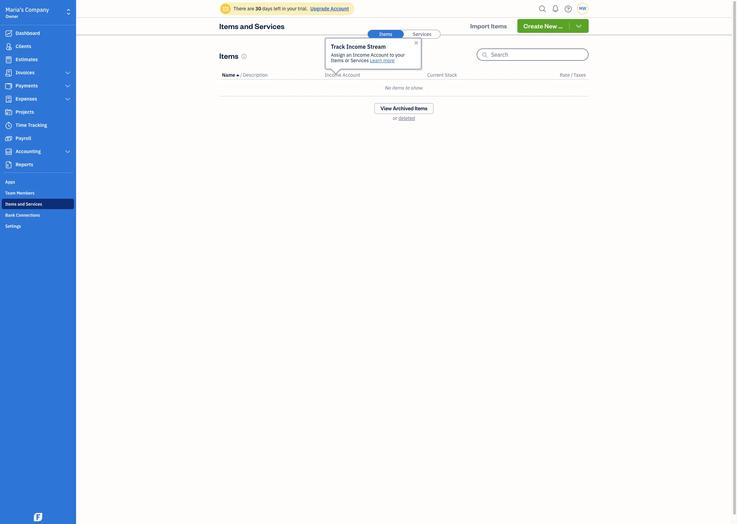 Task type: vqa. For each thing, say whether or not it's contained in the screenshot.
Account
yes



Task type: describe. For each thing, give the bounding box(es) containing it.
timer image
[[4, 122, 13, 129]]

assign
[[331, 52, 345, 58]]

apps link
[[2, 177, 74, 187]]

services inside the assign an income account to your items or services
[[351, 57, 369, 64]]

reports
[[16, 162, 33, 168]]

there are 30 days left in your trial. upgrade account
[[234, 6, 349, 12]]

maria's company owner
[[6, 6, 49, 19]]

income inside the assign an income account to your items or services
[[353, 52, 370, 58]]

clients link
[[2, 40, 74, 53]]

rate / taxes
[[560, 72, 586, 78]]

members
[[17, 191, 35, 196]]

payroll link
[[2, 133, 74, 145]]

chevron large down image for invoices
[[65, 70, 71, 76]]

view archived items link
[[375, 103, 434, 114]]

team members
[[5, 191, 35, 196]]

more
[[384, 57, 395, 64]]

current
[[428, 72, 444, 78]]

time tracking
[[16, 122, 47, 128]]

estimates link
[[2, 54, 74, 66]]

are
[[247, 6, 254, 12]]

2 / from the left
[[571, 72, 573, 78]]

tracking
[[28, 122, 47, 128]]

learn more link
[[370, 57, 395, 64]]

to inside the assign an income account to your items or services
[[390, 52, 394, 58]]

items and services inside 'link'
[[5, 202, 42, 207]]

current stock
[[428, 72, 457, 78]]

invoice image
[[4, 70, 13, 76]]

estimates
[[16, 56, 38, 63]]

maria's
[[6, 6, 24, 13]]

items inside button
[[491, 22, 507, 30]]

track income stream
[[331, 43, 386, 50]]

team
[[5, 191, 16, 196]]

connections
[[16, 213, 40, 218]]

chevrondown image
[[575, 22, 583, 29]]

project image
[[4, 109, 13, 116]]

income account link
[[325, 72, 361, 78]]

track
[[331, 43, 345, 50]]

chart image
[[4, 148, 13, 155]]

deleted link
[[399, 115, 415, 121]]

payment image
[[4, 83, 13, 90]]

report image
[[4, 162, 13, 169]]

show.
[[411, 85, 424, 91]]

items inside 'link'
[[5, 202, 17, 207]]

or inside the assign an income account to your items or services
[[345, 57, 350, 64]]

mw button
[[577, 3, 589, 15]]

bank connections link
[[2, 210, 74, 220]]

import items
[[471, 22, 507, 30]]

items inside view archived items or deleted
[[415, 105, 428, 112]]

dashboard link
[[2, 27, 74, 40]]

create new …
[[524, 22, 563, 30]]

no items to show.
[[385, 85, 424, 91]]

learn
[[370, 57, 382, 64]]

trial.
[[298, 6, 308, 12]]

company
[[25, 6, 49, 13]]

0 vertical spatial and
[[240, 21, 253, 31]]

items and services link
[[2, 199, 74, 209]]

and inside 'link'
[[18, 202, 25, 207]]

description link
[[243, 72, 268, 78]]

learn more
[[370, 57, 395, 64]]

view archived items or deleted
[[381, 105, 428, 121]]

info image
[[241, 53, 247, 59]]

bank
[[5, 213, 15, 218]]

chevron large down image
[[65, 97, 71, 102]]

expense image
[[4, 96, 13, 103]]

current stock link
[[428, 72, 457, 78]]

settings link
[[2, 221, 74, 232]]

bank connections
[[5, 213, 40, 218]]



Task type: locate. For each thing, give the bounding box(es) containing it.
…
[[559, 22, 563, 30]]

an
[[347, 52, 352, 58]]

in
[[282, 6, 286, 12]]

create new … button
[[518, 19, 589, 33]]

0 vertical spatial or
[[345, 57, 350, 64]]

1 horizontal spatial and
[[240, 21, 253, 31]]

or up "income account" link
[[345, 57, 350, 64]]

import
[[471, 22, 490, 30]]

chevron large down image
[[65, 70, 71, 76], [65, 83, 71, 89], [65, 149, 71, 155]]

no
[[385, 85, 391, 91]]

to
[[390, 52, 394, 58], [405, 85, 410, 91]]

there
[[234, 6, 246, 12]]

1 vertical spatial your
[[395, 52, 405, 58]]

or inside view archived items or deleted
[[393, 115, 398, 121]]

assign an income account to your items or services
[[331, 52, 405, 64]]

freshbooks image
[[33, 514, 44, 522]]

invoices link
[[2, 67, 74, 79]]

to right learn
[[390, 52, 394, 58]]

expenses link
[[2, 93, 74, 106]]

stream
[[367, 43, 386, 50]]

caretup image
[[237, 72, 239, 78]]

time tracking link
[[2, 119, 74, 132]]

upgrade account link
[[309, 6, 349, 12]]

3 chevron large down image from the top
[[65, 149, 71, 155]]

2 vertical spatial chevron large down image
[[65, 149, 71, 155]]

30
[[256, 6, 261, 12]]

chevron large down image for accounting
[[65, 149, 71, 155]]

import items button
[[464, 19, 514, 33]]

expenses
[[16, 96, 37, 102]]

team members link
[[2, 188, 74, 198]]

income
[[347, 43, 366, 50], [353, 52, 370, 58], [325, 72, 342, 78]]

1 horizontal spatial or
[[393, 115, 398, 121]]

client image
[[4, 43, 13, 50]]

clients
[[16, 43, 31, 49]]

your inside the assign an income account to your items or services
[[395, 52, 405, 58]]

dashboard image
[[4, 30, 13, 37]]

1 horizontal spatial to
[[405, 85, 410, 91]]

account right upgrade
[[331, 6, 349, 12]]

view
[[381, 105, 392, 112]]

1 / from the left
[[240, 72, 242, 78]]

1 vertical spatial chevron large down image
[[65, 83, 71, 89]]

your right the in
[[287, 6, 297, 12]]

money image
[[4, 135, 13, 142]]

services up bank connections link
[[26, 202, 42, 207]]

items
[[219, 21, 239, 31], [491, 22, 507, 30], [380, 31, 393, 37], [219, 51, 239, 60], [331, 57, 344, 64], [415, 105, 428, 112], [5, 202, 17, 207]]

notifications image
[[550, 2, 561, 16]]

go to help image
[[563, 4, 574, 14]]

items and services up bank connections
[[5, 202, 42, 207]]

Search text field
[[491, 49, 588, 60]]

2 vertical spatial income
[[325, 72, 342, 78]]

close image
[[414, 40, 419, 46]]

time
[[16, 122, 27, 128]]

invoices
[[16, 70, 35, 76]]

chevron large down image for payments
[[65, 83, 71, 89]]

items up deleted link
[[415, 105, 428, 112]]

items link
[[368, 30, 404, 38]]

services link
[[404, 30, 440, 38]]

owner
[[6, 14, 18, 19]]

0 horizontal spatial /
[[240, 72, 242, 78]]

new
[[545, 22, 557, 30]]

reports link
[[2, 159, 74, 171]]

chevron large down image inside accounting link
[[65, 149, 71, 155]]

archived
[[393, 105, 414, 112]]

items down the crown icon at the left top of page
[[219, 21, 239, 31]]

services up "close" icon
[[413, 31, 432, 37]]

1 vertical spatial or
[[393, 115, 398, 121]]

0 vertical spatial items and services
[[219, 21, 285, 31]]

1 horizontal spatial your
[[395, 52, 405, 58]]

mw
[[580, 6, 587, 11]]

1 horizontal spatial items and services
[[219, 21, 285, 31]]

projects link
[[2, 106, 74, 119]]

1 chevron large down image from the top
[[65, 70, 71, 76]]

0 horizontal spatial your
[[287, 6, 297, 12]]

or left the deleted
[[393, 115, 398, 121]]

description
[[243, 72, 268, 78]]

0 horizontal spatial and
[[18, 202, 25, 207]]

and
[[240, 21, 253, 31], [18, 202, 25, 207]]

services down track income stream
[[351, 57, 369, 64]]

dashboard
[[16, 30, 40, 36]]

left
[[274, 6, 281, 12]]

/ right rate at the right of the page
[[571, 72, 573, 78]]

chevron large down image inside invoices link
[[65, 70, 71, 76]]

services
[[255, 21, 285, 31], [413, 31, 432, 37], [351, 57, 369, 64], [26, 202, 42, 207]]

items inside the assign an income account to your items or services
[[331, 57, 344, 64]]

0 horizontal spatial to
[[390, 52, 394, 58]]

create
[[524, 22, 544, 30]]

items up "stream"
[[380, 31, 393, 37]]

name
[[222, 72, 235, 78]]

income account
[[325, 72, 361, 78]]

rate link
[[560, 72, 571, 78]]

services inside 'link'
[[26, 202, 42, 207]]

account
[[331, 6, 349, 12], [371, 52, 389, 58], [343, 72, 361, 78]]

0 vertical spatial your
[[287, 6, 297, 12]]

account down an
[[343, 72, 361, 78]]

items right import
[[491, 22, 507, 30]]

0 horizontal spatial items and services
[[5, 202, 42, 207]]

account down "stream"
[[371, 52, 389, 58]]

items
[[392, 85, 404, 91]]

name link
[[222, 72, 240, 78]]

0 vertical spatial chevron large down image
[[65, 70, 71, 76]]

crown image
[[222, 5, 229, 12]]

0 vertical spatial to
[[390, 52, 394, 58]]

main element
[[0, 0, 93, 525]]

search image
[[538, 4, 549, 14]]

1 vertical spatial and
[[18, 202, 25, 207]]

items down team
[[5, 202, 17, 207]]

to right items
[[405, 85, 410, 91]]

deleted
[[399, 115, 415, 121]]

estimate image
[[4, 56, 13, 63]]

accounting
[[16, 148, 41, 155]]

0 vertical spatial income
[[347, 43, 366, 50]]

upgrade
[[311, 6, 330, 12]]

account inside the assign an income account to your items or services
[[371, 52, 389, 58]]

/ right caretup "image"
[[240, 72, 242, 78]]

1 vertical spatial to
[[405, 85, 410, 91]]

income down assign
[[325, 72, 342, 78]]

items and services down are
[[219, 21, 285, 31]]

apps
[[5, 180, 15, 185]]

days
[[262, 6, 273, 12]]

services down days
[[255, 21, 285, 31]]

items left info icon
[[219, 51, 239, 60]]

payments link
[[2, 80, 74, 92]]

rate
[[560, 72, 570, 78]]

and down are
[[240, 21, 253, 31]]

1 vertical spatial items and services
[[5, 202, 42, 207]]

your right more
[[395, 52, 405, 58]]

2 chevron large down image from the top
[[65, 83, 71, 89]]

1 vertical spatial account
[[371, 52, 389, 58]]

projects
[[16, 109, 34, 115]]

create new … button
[[518, 19, 589, 33]]

items left an
[[331, 57, 344, 64]]

payments
[[16, 83, 38, 89]]

payroll
[[16, 135, 31, 142]]

income up an
[[347, 43, 366, 50]]

1 horizontal spatial /
[[571, 72, 573, 78]]

stock
[[445, 72, 457, 78]]

2 vertical spatial account
[[343, 72, 361, 78]]

/
[[240, 72, 242, 78], [571, 72, 573, 78]]

your
[[287, 6, 297, 12], [395, 52, 405, 58]]

0 horizontal spatial or
[[345, 57, 350, 64]]

settings
[[5, 224, 21, 229]]

income down track income stream
[[353, 52, 370, 58]]

accounting link
[[2, 146, 74, 158]]

0 vertical spatial account
[[331, 6, 349, 12]]

1 vertical spatial income
[[353, 52, 370, 58]]

taxes
[[574, 72, 586, 78]]

and down 'team members'
[[18, 202, 25, 207]]

items and services
[[219, 21, 285, 31], [5, 202, 42, 207]]



